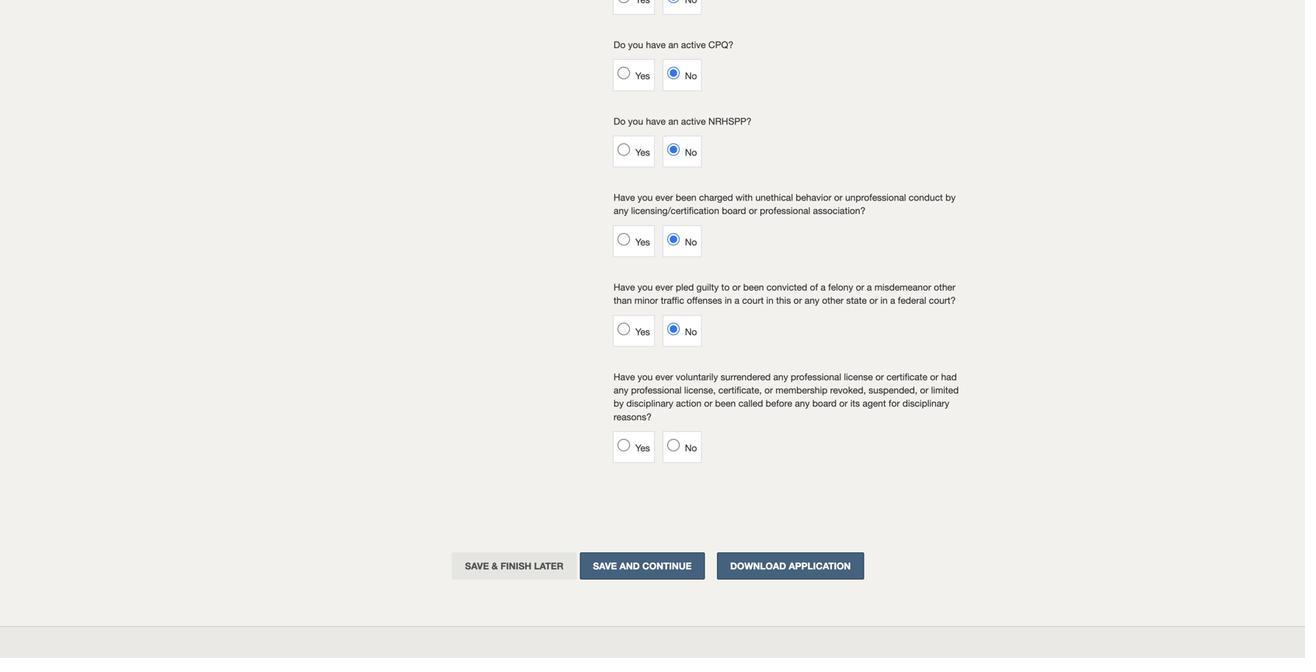 Task type: describe. For each thing, give the bounding box(es) containing it.
for
[[889, 398, 900, 409]]

no for nrhspp?
[[685, 147, 697, 158]]

active for nrhspp?
[[681, 116, 706, 126]]

pled
[[676, 282, 694, 293]]

nrhspp?
[[709, 116, 752, 126]]

before
[[766, 398, 792, 409]]

ever for pled
[[656, 282, 673, 293]]

or right this
[[794, 295, 802, 306]]

or left 'its'
[[839, 398, 848, 409]]

reasons?
[[614, 411, 652, 422]]

1 disciplinary from the left
[[627, 398, 673, 409]]

or left had
[[930, 371, 939, 382]]

you for have you ever voluntarily surrendered any professional license or certificate or had any professional license, certificate, or membership revoked, suspended, or limited by disciplinary action or been called before any board or its agent for disciplinary reasons?
[[638, 371, 653, 382]]

ever for voluntarily
[[656, 371, 673, 382]]

suspended,
[[869, 385, 918, 396]]

have you ever been charged with unethical behavior or unprofessional conduct by any licensing/certification board or professional association?
[[614, 192, 956, 216]]

a down "misdemeanor"
[[890, 295, 895, 306]]

an for nrhspp?
[[668, 116, 679, 126]]

been inside have you ever voluntarily surrendered any professional license or certificate or had any professional license, certificate, or membership revoked, suspended, or limited by disciplinary action or been called before any board or its agent for disciplinary reasons?
[[715, 398, 736, 409]]

state
[[846, 295, 867, 306]]

charged
[[699, 192, 733, 203]]

or right state
[[870, 295, 878, 306]]

professional inside have you ever been charged with unethical behavior or unprofessional conduct by any licensing/certification board or professional association?
[[760, 205, 811, 216]]

you for have you ever been charged with unethical behavior or unprofessional conduct by any licensing/certification board or professional association?
[[638, 192, 653, 203]]

yes for do you have an active nrhspp?
[[635, 147, 650, 158]]

download  application link
[[717, 553, 864, 580]]

yes for have you ever been charged with unethical behavior or unprofessional conduct by any licensing/certification board or professional association?
[[635, 236, 650, 247]]

any inside "have you ever pled guilty to or been convicted of a felony or a misdemeanor other than minor traffic offenses in a court in this or any other state or in a federal court?"
[[805, 295, 820, 306]]

board inside have you ever been charged with unethical behavior or unprofessional conduct by any licensing/certification board or professional association?
[[722, 205, 746, 216]]

no radio for an
[[667, 143, 680, 156]]

yes for do you have an active cpq?
[[635, 70, 650, 81]]

to
[[721, 282, 730, 293]]

licensing/certification
[[631, 205, 719, 216]]

no radio for voluntarily
[[667, 439, 680, 451]]

1 in from the left
[[725, 295, 732, 306]]

agent
[[863, 398, 886, 409]]

any up membership
[[773, 371, 788, 382]]

called
[[739, 398, 763, 409]]

or up "before"
[[765, 385, 773, 396]]

no radio for pled
[[667, 323, 680, 335]]

yes radio for have you ever voluntarily surrendered any professional license or certificate or had any professional license, certificate, or membership revoked, suspended, or limited by disciplinary action or been called before any board or its agent for disciplinary reasons?
[[618, 439, 630, 451]]

revoked,
[[830, 385, 866, 396]]

of
[[810, 282, 818, 293]]

active for cpq?
[[681, 39, 706, 50]]

no for any
[[685, 442, 697, 453]]

any up the reasons?
[[614, 385, 629, 396]]

license,
[[684, 385, 716, 396]]

a right felony
[[867, 282, 872, 293]]

certificate,
[[719, 385, 762, 396]]

association?
[[813, 205, 866, 216]]

any inside have you ever been charged with unethical behavior or unprofessional conduct by any licensing/certification board or professional association?
[[614, 205, 629, 216]]

this
[[776, 295, 791, 306]]

than
[[614, 295, 632, 306]]

conduct
[[909, 192, 943, 203]]

board inside have you ever voluntarily surrendered any professional license or certificate or had any professional license, certificate, or membership revoked, suspended, or limited by disciplinary action or been called before any board or its agent for disciplinary reasons?
[[813, 398, 837, 409]]

have for have you ever been charged with unethical behavior or unprofessional conduct by any licensing/certification board or professional association?
[[614, 192, 635, 203]]

no for cpq?
[[685, 70, 697, 81]]

convicted
[[767, 282, 807, 293]]

you for have you ever pled guilty to or been convicted of a felony or a misdemeanor other than minor traffic offenses in a court in this or any other state or in a federal court?
[[638, 282, 653, 293]]

you for do you have an active nrhspp?
[[628, 116, 643, 126]]

do you have an active nrhspp?
[[614, 116, 752, 126]]

guilty
[[697, 282, 719, 293]]

minor
[[635, 295, 658, 306]]

yes for have you ever pled guilty to or been convicted of a felony or a misdemeanor other than minor traffic offenses in a court in this or any other state or in a federal court?
[[635, 326, 650, 337]]

misdemeanor
[[875, 282, 931, 293]]



Task type: vqa. For each thing, say whether or not it's contained in the screenshot.
Yes for Do you have an active NRHSPP?
yes



Task type: locate. For each thing, give the bounding box(es) containing it.
active left nrhspp?
[[681, 116, 706, 126]]

3 no radio from the top
[[667, 323, 680, 335]]

in down to
[[725, 295, 732, 306]]

None button
[[452, 553, 577, 580], [580, 553, 705, 580], [452, 553, 577, 580], [580, 553, 705, 580]]

yes radio for do you have an active nrhspp?
[[618, 143, 630, 156]]

no radio for an
[[667, 67, 680, 79]]

1 yes radio from the top
[[618, 0, 630, 3]]

4 no radio from the top
[[667, 439, 680, 451]]

0 vertical spatial active
[[681, 39, 706, 50]]

1 vertical spatial do
[[614, 116, 626, 126]]

no radio up do you have an active cpq?
[[667, 0, 680, 3]]

or down license,
[[704, 398, 713, 409]]

1 horizontal spatial by
[[946, 192, 956, 203]]

court?
[[929, 295, 956, 306]]

have inside have you ever voluntarily surrendered any professional license or certificate or had any professional license, certificate, or membership revoked, suspended, or limited by disciplinary action or been called before any board or its agent for disciplinary reasons?
[[614, 371, 635, 382]]

no down action on the right bottom
[[685, 442, 697, 453]]

or right to
[[732, 282, 741, 293]]

been up licensing/certification
[[676, 192, 697, 203]]

1 vertical spatial professional
[[791, 371, 842, 382]]

you inside have you ever been charged with unethical behavior or unprofessional conduct by any licensing/certification board or professional association?
[[638, 192, 653, 203]]

1 vertical spatial been
[[743, 282, 764, 293]]

2 no radio from the top
[[667, 233, 680, 245]]

yes down the reasons?
[[635, 442, 650, 453]]

other down felony
[[822, 295, 844, 306]]

2 vertical spatial ever
[[656, 371, 673, 382]]

offenses
[[687, 295, 722, 306]]

1 active from the top
[[681, 39, 706, 50]]

1 yes from the top
[[635, 70, 650, 81]]

5 yes from the top
[[635, 442, 650, 453]]

2 vertical spatial professional
[[631, 385, 682, 396]]

1 no radio from the top
[[667, 0, 680, 3]]

felony
[[828, 282, 853, 293]]

yes radio up do you have an active cpq?
[[618, 0, 630, 3]]

yes
[[635, 70, 650, 81], [635, 147, 650, 158], [635, 236, 650, 247], [635, 326, 650, 337], [635, 442, 650, 453]]

1 do from the top
[[614, 39, 626, 50]]

1 vertical spatial an
[[668, 116, 679, 126]]

have for do you have an active cpq?
[[646, 39, 666, 50]]

have up than
[[614, 282, 635, 293]]

yes radio for do you have an active cpq?
[[618, 67, 630, 79]]

0 vertical spatial board
[[722, 205, 746, 216]]

no radio down do you have an active cpq?
[[667, 67, 680, 79]]

no radio down traffic
[[667, 323, 680, 335]]

have up licensing/certification
[[614, 192, 635, 203]]

application
[[789, 561, 851, 572]]

by inside have you ever been charged with unethical behavior or unprofessional conduct by any licensing/certification board or professional association?
[[946, 192, 956, 203]]

0 vertical spatial professional
[[760, 205, 811, 216]]

professional down unethical
[[760, 205, 811, 216]]

ever inside have you ever been charged with unethical behavior or unprofessional conduct by any licensing/certification board or professional association?
[[656, 192, 673, 203]]

no radio down action on the right bottom
[[667, 439, 680, 451]]

a left court
[[735, 295, 740, 306]]

1 vertical spatial other
[[822, 295, 844, 306]]

Yes radio
[[618, 0, 630, 3], [618, 67, 630, 79], [618, 323, 630, 335], [618, 439, 630, 451]]

1 horizontal spatial in
[[766, 295, 774, 306]]

ever
[[656, 192, 673, 203], [656, 282, 673, 293], [656, 371, 673, 382]]

ever for been
[[656, 192, 673, 203]]

2 disciplinary from the left
[[903, 398, 950, 409]]

yes radio down do you have an active cpq?
[[618, 67, 630, 79]]

do for do you have an active nrhspp?
[[614, 116, 626, 126]]

yes for have you ever voluntarily surrendered any professional license or certificate or had any professional license, certificate, or membership revoked, suspended, or limited by disciplinary action or been called before any board or its agent for disciplinary reasons?
[[635, 442, 650, 453]]

1 yes radio from the top
[[618, 143, 630, 156]]

0 vertical spatial by
[[946, 192, 956, 203]]

0 vertical spatial an
[[668, 39, 679, 50]]

an left cpq?
[[668, 39, 679, 50]]

no down licensing/certification
[[685, 236, 697, 247]]

1 vertical spatial ever
[[656, 282, 673, 293]]

1 ever from the top
[[656, 192, 673, 203]]

yes radio up than
[[618, 233, 630, 245]]

unethical
[[756, 192, 793, 203]]

yes down minor
[[635, 326, 650, 337]]

1 horizontal spatial board
[[813, 398, 837, 409]]

yes radio for have you ever pled guilty to or been convicted of a felony or a misdemeanor other than minor traffic offenses in a court in this or any other state or in a federal court?
[[618, 323, 630, 335]]

have for do you have an active nrhspp?
[[646, 116, 666, 126]]

by up the reasons?
[[614, 398, 624, 409]]

2 have from the top
[[614, 282, 635, 293]]

0 vertical spatial ever
[[656, 192, 673, 203]]

an for cpq?
[[668, 39, 679, 50]]

no for to
[[685, 326, 697, 337]]

do
[[614, 39, 626, 50], [614, 116, 626, 126]]

board
[[722, 205, 746, 216], [813, 398, 837, 409]]

yes down the do you have an active nrhspp?
[[635, 147, 650, 158]]

you
[[628, 39, 643, 50], [628, 116, 643, 126], [638, 192, 653, 203], [638, 282, 653, 293], [638, 371, 653, 382]]

1 no radio from the top
[[667, 143, 680, 156]]

or up suspended,
[[876, 371, 884, 382]]

action
[[676, 398, 702, 409]]

yes radio for have you ever been charged with unethical behavior or unprofessional conduct by any licensing/certification board or professional association?
[[618, 233, 630, 245]]

1 horizontal spatial been
[[715, 398, 736, 409]]

by inside have you ever voluntarily surrendered any professional license or certificate or had any professional license, certificate, or membership revoked, suspended, or limited by disciplinary action or been called before any board or its agent for disciplinary reasons?
[[614, 398, 624, 409]]

voluntarily
[[676, 371, 718, 382]]

ever up traffic
[[656, 282, 673, 293]]

any
[[614, 205, 629, 216], [805, 295, 820, 306], [773, 371, 788, 382], [614, 385, 629, 396], [795, 398, 810, 409]]

in left this
[[766, 295, 774, 306]]

0 vertical spatial do
[[614, 39, 626, 50]]

you inside "have you ever pled guilty to or been convicted of a felony or a misdemeanor other than minor traffic offenses in a court in this or any other state or in a federal court?"
[[638, 282, 653, 293]]

unprofessional
[[845, 192, 906, 203]]

professional up membership
[[791, 371, 842, 382]]

2 vertical spatial have
[[614, 371, 635, 382]]

been inside "have you ever pled guilty to or been convicted of a felony or a misdemeanor other than minor traffic offenses in a court in this or any other state or in a federal court?"
[[743, 282, 764, 293]]

have left nrhspp?
[[646, 116, 666, 126]]

license
[[844, 371, 873, 382]]

a right of
[[821, 282, 826, 293]]

had
[[941, 371, 957, 382]]

traffic
[[661, 295, 684, 306]]

have
[[646, 39, 666, 50], [646, 116, 666, 126]]

1 vertical spatial yes radio
[[618, 233, 630, 245]]

behavior
[[796, 192, 832, 203]]

3 yes radio from the top
[[618, 323, 630, 335]]

or left "limited"
[[920, 385, 929, 396]]

0 vertical spatial have
[[646, 39, 666, 50]]

0 vertical spatial yes radio
[[618, 143, 630, 156]]

have up the reasons?
[[614, 371, 635, 382]]

or down with
[[749, 205, 757, 216]]

2 in from the left
[[766, 295, 774, 306]]

0 horizontal spatial in
[[725, 295, 732, 306]]

2 yes from the top
[[635, 147, 650, 158]]

other up court?
[[934, 282, 956, 293]]

4 no from the top
[[685, 326, 697, 337]]

0 horizontal spatial other
[[822, 295, 844, 306]]

Yes radio
[[618, 143, 630, 156], [618, 233, 630, 245]]

you for do you have an active cpq?
[[628, 39, 643, 50]]

by right conduct
[[946, 192, 956, 203]]

3 yes from the top
[[635, 236, 650, 247]]

no radio down the do you have an active nrhspp?
[[667, 143, 680, 156]]

or up association?
[[834, 192, 843, 203]]

any down membership
[[795, 398, 810, 409]]

No radio
[[667, 0, 680, 3], [667, 67, 680, 79], [667, 323, 680, 335], [667, 439, 680, 451]]

5 no from the top
[[685, 442, 697, 453]]

2 no from the top
[[685, 147, 697, 158]]

membership
[[776, 385, 828, 396]]

1 vertical spatial active
[[681, 116, 706, 126]]

1 horizontal spatial disciplinary
[[903, 398, 950, 409]]

an
[[668, 39, 679, 50], [668, 116, 679, 126]]

a
[[821, 282, 826, 293], [867, 282, 872, 293], [735, 295, 740, 306], [890, 295, 895, 306]]

yes radio down the reasons?
[[618, 439, 630, 451]]

1 have from the top
[[646, 39, 666, 50]]

3 in from the left
[[881, 295, 888, 306]]

3 ever from the top
[[656, 371, 673, 382]]

yes radio down than
[[618, 323, 630, 335]]

board down with
[[722, 205, 746, 216]]

other
[[934, 282, 956, 293], [822, 295, 844, 306]]

you inside have you ever voluntarily surrendered any professional license or certificate or had any professional license, certificate, or membership revoked, suspended, or limited by disciplinary action or been called before any board or its agent for disciplinary reasons?
[[638, 371, 653, 382]]

disciplinary up the reasons?
[[627, 398, 673, 409]]

court
[[742, 295, 764, 306]]

board down membership
[[813, 398, 837, 409]]

active
[[681, 39, 706, 50], [681, 116, 706, 126]]

ever up licensing/certification
[[656, 192, 673, 203]]

limited
[[931, 385, 959, 396]]

2 yes radio from the top
[[618, 233, 630, 245]]

1 no from the top
[[685, 70, 697, 81]]

1 vertical spatial by
[[614, 398, 624, 409]]

3 have from the top
[[614, 371, 635, 382]]

been
[[676, 192, 697, 203], [743, 282, 764, 293], [715, 398, 736, 409]]

1 an from the top
[[668, 39, 679, 50]]

2 yes radio from the top
[[618, 67, 630, 79]]

1 vertical spatial board
[[813, 398, 837, 409]]

have inside "have you ever pled guilty to or been convicted of a felony or a misdemeanor other than minor traffic offenses in a court in this or any other state or in a federal court?"
[[614, 282, 635, 293]]

2 have from the top
[[646, 116, 666, 126]]

no
[[685, 70, 697, 81], [685, 147, 697, 158], [685, 236, 697, 247], [685, 326, 697, 337], [685, 442, 697, 453]]

no down do you have an active cpq?
[[685, 70, 697, 81]]

0 horizontal spatial by
[[614, 398, 624, 409]]

or up state
[[856, 282, 864, 293]]

2 do from the top
[[614, 116, 626, 126]]

1 have from the top
[[614, 192, 635, 203]]

1 vertical spatial no radio
[[667, 233, 680, 245]]

do for do you have an active cpq?
[[614, 39, 626, 50]]

any left licensing/certification
[[614, 205, 629, 216]]

cpq?
[[709, 39, 734, 50]]

in
[[725, 295, 732, 306], [766, 295, 774, 306], [881, 295, 888, 306]]

0 horizontal spatial been
[[676, 192, 697, 203]]

1 horizontal spatial other
[[934, 282, 956, 293]]

have you ever pled guilty to or been convicted of a felony or a misdemeanor other than minor traffic offenses in a court in this or any other state or in a federal court?
[[614, 282, 956, 306]]

0 vertical spatial other
[[934, 282, 956, 293]]

been inside have you ever been charged with unethical behavior or unprofessional conduct by any licensing/certification board or professional association?
[[676, 192, 697, 203]]

download  application
[[730, 561, 851, 572]]

professional up action on the right bottom
[[631, 385, 682, 396]]

no down the do you have an active nrhspp?
[[685, 147, 697, 158]]

ever inside "have you ever pled guilty to or been convicted of a felony or a misdemeanor other than minor traffic offenses in a court in this or any other state or in a federal court?"
[[656, 282, 673, 293]]

2 horizontal spatial been
[[743, 282, 764, 293]]

yes radio down the do you have an active nrhspp?
[[618, 143, 630, 156]]

0 horizontal spatial board
[[722, 205, 746, 216]]

its
[[850, 398, 860, 409]]

3 no from the top
[[685, 236, 697, 247]]

1 vertical spatial have
[[646, 116, 666, 126]]

no for with
[[685, 236, 697, 247]]

disciplinary down "limited"
[[903, 398, 950, 409]]

federal
[[898, 295, 927, 306]]

surrendered
[[721, 371, 771, 382]]

an left nrhspp?
[[668, 116, 679, 126]]

0 horizontal spatial disciplinary
[[627, 398, 673, 409]]

or
[[834, 192, 843, 203], [749, 205, 757, 216], [732, 282, 741, 293], [856, 282, 864, 293], [794, 295, 802, 306], [870, 295, 878, 306], [876, 371, 884, 382], [930, 371, 939, 382], [765, 385, 773, 396], [920, 385, 929, 396], [704, 398, 713, 409], [839, 398, 848, 409]]

have for have you ever pled guilty to or been convicted of a felony or a misdemeanor other than minor traffic offenses in a court in this or any other state or in a federal court?
[[614, 282, 635, 293]]

in down "misdemeanor"
[[881, 295, 888, 306]]

have for have you ever voluntarily surrendered any professional license or certificate or had any professional license, certificate, or membership revoked, suspended, or limited by disciplinary action or been called before any board or its agent for disciplinary reasons?
[[614, 371, 635, 382]]

have you ever voluntarily surrendered any professional license or certificate or had any professional license, certificate, or membership revoked, suspended, or limited by disciplinary action or been called before any board or its agent for disciplinary reasons?
[[614, 371, 959, 422]]

download
[[730, 561, 786, 572]]

2 active from the top
[[681, 116, 706, 126]]

2 an from the top
[[668, 116, 679, 126]]

1 vertical spatial have
[[614, 282, 635, 293]]

no radio for been
[[667, 233, 680, 245]]

ever inside have you ever voluntarily surrendered any professional license or certificate or had any professional license, certificate, or membership revoked, suspended, or limited by disciplinary action or been called before any board or its agent for disciplinary reasons?
[[656, 371, 673, 382]]

No radio
[[667, 143, 680, 156], [667, 233, 680, 245]]

certificate
[[887, 371, 928, 382]]

been down certificate,
[[715, 398, 736, 409]]

with
[[736, 192, 753, 203]]

4 yes from the top
[[635, 326, 650, 337]]

been up court
[[743, 282, 764, 293]]

do you have an active cpq?
[[614, 39, 734, 50]]

have
[[614, 192, 635, 203], [614, 282, 635, 293], [614, 371, 635, 382]]

2 no radio from the top
[[667, 67, 680, 79]]

2 ever from the top
[[656, 282, 673, 293]]

professional
[[760, 205, 811, 216], [791, 371, 842, 382], [631, 385, 682, 396]]

have left cpq?
[[646, 39, 666, 50]]

0 vertical spatial no radio
[[667, 143, 680, 156]]

have inside have you ever been charged with unethical behavior or unprofessional conduct by any licensing/certification board or professional association?
[[614, 192, 635, 203]]

no radio down licensing/certification
[[667, 233, 680, 245]]

0 vertical spatial have
[[614, 192, 635, 203]]

4 yes radio from the top
[[618, 439, 630, 451]]

0 vertical spatial been
[[676, 192, 697, 203]]

yes down licensing/certification
[[635, 236, 650, 247]]

any down of
[[805, 295, 820, 306]]

no down offenses
[[685, 326, 697, 337]]

2 horizontal spatial in
[[881, 295, 888, 306]]

active left cpq?
[[681, 39, 706, 50]]

2 vertical spatial been
[[715, 398, 736, 409]]

disciplinary
[[627, 398, 673, 409], [903, 398, 950, 409]]

by
[[946, 192, 956, 203], [614, 398, 624, 409]]

yes down do you have an active cpq?
[[635, 70, 650, 81]]

ever left voluntarily
[[656, 371, 673, 382]]



